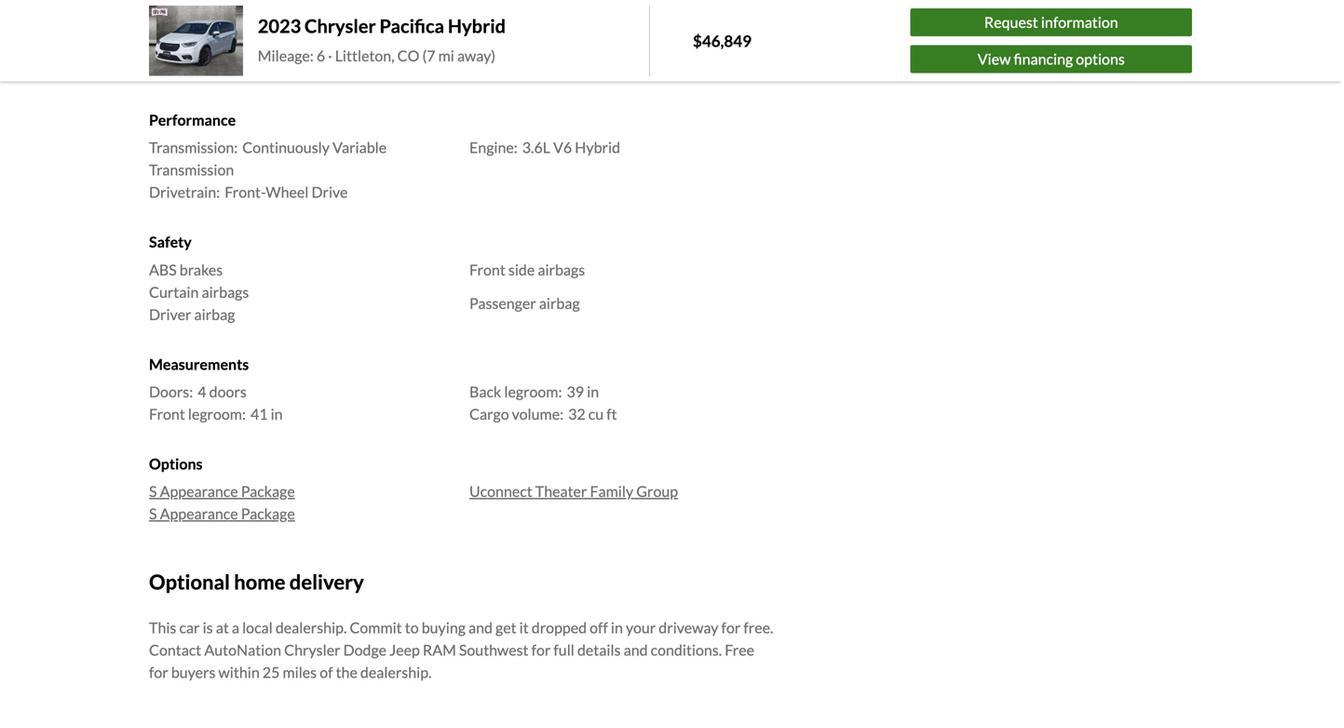 Task type: vqa. For each thing, say whether or not it's contained in the screenshot.
32
yes



Task type: describe. For each thing, give the bounding box(es) containing it.
autonation
[[204, 642, 282, 660]]

information
[[1042, 13, 1119, 31]]

request information
[[985, 13, 1119, 31]]

doors
[[209, 383, 247, 401]]

it
[[520, 619, 529, 638]]

legroom: inside doors: 4 doors front legroom: 41 in
[[188, 405, 246, 424]]

driveway
[[659, 619, 719, 638]]

abs
[[149, 261, 177, 279]]

free
[[725, 642, 755, 660]]

in inside doors: 4 doors front legroom: 41 in
[[271, 405, 283, 424]]

2 package from the top
[[241, 505, 295, 523]]

miles
[[283, 664, 317, 682]]

2 horizontal spatial for
[[722, 619, 741, 638]]

capacity:
[[522, 15, 580, 33]]

view
[[978, 50, 1012, 68]]

ram
[[423, 642, 456, 660]]

back
[[470, 383, 502, 401]]

continuously variable transmission
[[149, 138, 387, 179]]

driver
[[149, 305, 191, 324]]

theater
[[536, 483, 587, 501]]

in inside this car is at a local dealership. commit to buying and get it dropped off in your driveway for free. contact autonation chrysler dodge jeep ram southwest for full details and conditions. free for buyers within 25 miles of the dealership.
[[611, 619, 623, 638]]

curtain
[[149, 283, 199, 301]]

car
[[179, 619, 200, 638]]

range:
[[522, 60, 563, 78]]

2023 chrysler pacifica hybrid mileage: 6 · littleton, co (7 mi away)
[[258, 15, 506, 65]]

front side airbags
[[470, 261, 585, 279]]

delivery
[[290, 570, 364, 595]]

volume:
[[512, 405, 564, 424]]

within
[[219, 664, 260, 682]]

1 vertical spatial gas
[[179, 39, 201, 57]]

2023
[[258, 15, 301, 37]]

to
[[405, 619, 419, 638]]

0 vertical spatial gas
[[219, 15, 241, 33]]

charge
[[522, 38, 567, 56]]

ft
[[607, 405, 617, 424]]

39
[[567, 383, 584, 401]]

conditions.
[[651, 642, 722, 660]]

dropped
[[532, 619, 587, 638]]

safety
[[149, 233, 192, 251]]

combined gas mileage: 29 mpg city gas mileage: 29 mpg highway gas mileage: 30 mpg
[[149, 15, 362, 79]]

0 vertical spatial airbags
[[538, 261, 585, 279]]

is
[[203, 619, 213, 638]]

mileage:
[[258, 46, 314, 65]]

airbags inside abs brakes curtain airbags driver airbag
[[202, 283, 249, 301]]

of
[[320, 664, 333, 682]]

0 vertical spatial mpg
[[328, 15, 362, 33]]

details
[[578, 642, 621, 660]]

0 vertical spatial 29
[[308, 15, 325, 33]]

free.
[[744, 619, 774, 638]]

1 s appearance package link from the top
[[149, 483, 295, 501]]

1 vertical spatial for
[[532, 642, 551, 660]]

1 vertical spatial mileage:
[[204, 39, 258, 57]]

measurements
[[149, 355, 249, 373]]

off
[[590, 619, 608, 638]]

away)
[[458, 46, 496, 65]]

littleton,
[[335, 46, 395, 65]]

0 vertical spatial mileage:
[[244, 15, 298, 33]]

2 vertical spatial mileage:
[[234, 61, 288, 79]]

1 appearance from the top
[[160, 483, 238, 501]]

this
[[149, 619, 176, 638]]

this car is at a local dealership. commit to buying and get it dropped off in your driveway for free. contact autonation chrysler dodge jeep ram southwest for full details and conditions. free for buyers within 25 miles of the dealership.
[[149, 619, 774, 682]]

1 vertical spatial and
[[624, 642, 648, 660]]

2 battery from the top
[[470, 38, 519, 56]]

request information button
[[911, 9, 1193, 37]]

variable
[[333, 138, 387, 157]]

highway
[[149, 61, 206, 79]]

home
[[234, 570, 286, 595]]

optional home delivery
[[149, 570, 364, 595]]

request
[[985, 13, 1039, 31]]

the
[[336, 664, 358, 682]]

passenger airbag
[[470, 294, 580, 312]]

1 package from the top
[[241, 483, 295, 501]]

full
[[554, 642, 575, 660]]

doors: 4 doors front legroom: 41 in
[[149, 383, 283, 424]]

a
[[232, 619, 239, 638]]

contact
[[149, 642, 202, 660]]

pacifica
[[380, 15, 445, 37]]

drivetrain:
[[149, 183, 220, 201]]

view financing options
[[978, 50, 1126, 68]]

dodge
[[344, 642, 387, 660]]

1 vertical spatial dealership.
[[361, 664, 432, 682]]

(7
[[423, 46, 436, 65]]

v6
[[554, 138, 572, 157]]



Task type: locate. For each thing, give the bounding box(es) containing it.
mileage:
[[244, 15, 298, 33], [204, 39, 258, 57], [234, 61, 288, 79]]

1 battery from the top
[[470, 15, 519, 33]]

2 s from the top
[[149, 505, 157, 523]]

jeep
[[390, 642, 420, 660]]

1 horizontal spatial dealership.
[[361, 664, 432, 682]]

options
[[1077, 50, 1126, 68]]

0 horizontal spatial airbags
[[202, 283, 249, 301]]

in inside the back legroom: 39 in cargo volume: 32 cu ft
[[587, 383, 599, 401]]

chrysler up ·
[[305, 15, 376, 37]]

city
[[149, 39, 176, 57]]

legroom: up "volume:"
[[505, 383, 562, 401]]

1 vertical spatial s
[[149, 505, 157, 523]]

mileage: up 'mileage:' at the top left of the page
[[244, 15, 298, 33]]

0 vertical spatial front
[[470, 261, 506, 279]]

30
[[293, 61, 310, 79]]

2023 chrysler pacifica hybrid image
[[149, 6, 243, 76]]

combined
[[149, 15, 216, 33]]

0 vertical spatial legroom:
[[505, 383, 562, 401]]

1 horizontal spatial airbag
[[539, 294, 580, 312]]

group
[[637, 483, 679, 501]]

0 horizontal spatial in
[[271, 405, 283, 424]]

gas right the combined
[[219, 15, 241, 33]]

for up free
[[722, 619, 741, 638]]

abs brakes curtain airbags driver airbag
[[149, 261, 249, 324]]

continuously
[[243, 138, 330, 157]]

battery left range:
[[470, 60, 519, 78]]

s appearance package s appearance package
[[149, 483, 295, 523]]

gas down the combined
[[179, 39, 201, 57]]

hybrid up away)
[[448, 15, 506, 37]]

2 s appearance package link from the top
[[149, 505, 295, 523]]

co
[[398, 46, 420, 65]]

2 vertical spatial in
[[611, 619, 623, 638]]

0 vertical spatial hybrid
[[448, 15, 506, 37]]

1 horizontal spatial airbags
[[538, 261, 585, 279]]

2 appearance from the top
[[160, 505, 238, 523]]

mileage: left 30
[[234, 61, 288, 79]]

your
[[626, 619, 656, 638]]

4
[[198, 383, 206, 401]]

airbag right the driver
[[194, 305, 235, 324]]

$46,849
[[693, 31, 752, 50]]

uconnect theater family group link
[[470, 483, 679, 501]]

drivetrain: front-wheel drive
[[149, 183, 348, 201]]

at
[[216, 619, 229, 638]]

dealership. up miles
[[276, 619, 347, 638]]

appearance
[[160, 483, 238, 501], [160, 505, 238, 523]]

1 vertical spatial airbags
[[202, 283, 249, 301]]

hybrid for pacifica
[[448, 15, 506, 37]]

transmission
[[149, 161, 234, 179]]

for down contact
[[149, 664, 168, 682]]

airbag
[[539, 294, 580, 312], [194, 305, 235, 324]]

0 vertical spatial for
[[722, 619, 741, 638]]

battery
[[470, 15, 519, 33], [470, 38, 519, 56], [470, 60, 519, 78]]

hybrid right v6
[[575, 138, 621, 157]]

s
[[149, 483, 157, 501], [149, 505, 157, 523]]

airbags down brakes
[[202, 283, 249, 301]]

mpg right 30
[[313, 61, 347, 79]]

0 horizontal spatial legroom:
[[188, 405, 246, 424]]

0 vertical spatial battery
[[470, 15, 519, 33]]

29 up 6
[[308, 15, 325, 33]]

cu
[[589, 405, 604, 424]]

passenger
[[470, 294, 536, 312]]

0 vertical spatial s appearance package link
[[149, 483, 295, 501]]

1 vertical spatial legroom:
[[188, 405, 246, 424]]

family
[[590, 483, 634, 501]]

local
[[242, 619, 273, 638]]

29 down 2023
[[263, 39, 280, 57]]

airbags right side
[[538, 261, 585, 279]]

1 vertical spatial hybrid
[[575, 138, 621, 157]]

back legroom: 39 in cargo volume: 32 cu ft
[[470, 383, 617, 424]]

uconnect theater family group
[[470, 483, 679, 501]]

0 horizontal spatial hybrid
[[448, 15, 506, 37]]

legroom:
[[505, 383, 562, 401], [188, 405, 246, 424]]

0 horizontal spatial dealership.
[[276, 619, 347, 638]]

front inside doors: 4 doors front legroom: 41 in
[[149, 405, 185, 424]]

airbag down front side airbags
[[539, 294, 580, 312]]

0 horizontal spatial and
[[469, 619, 493, 638]]

time
[[569, 38, 599, 56]]

2 vertical spatial mpg
[[313, 61, 347, 79]]

in right off
[[611, 619, 623, 638]]

legroom: inside the back legroom: 39 in cargo volume: 32 cu ft
[[505, 383, 562, 401]]

buyers
[[171, 664, 216, 682]]

transmission:
[[149, 138, 238, 157]]

6
[[317, 46, 325, 65]]

chrysler inside 2023 chrysler pacifica hybrid mileage: 6 · littleton, co (7 mi away)
[[305, 15, 376, 37]]

1 vertical spatial in
[[271, 405, 283, 424]]

battery right mi
[[470, 38, 519, 56]]

optional
[[149, 570, 230, 595]]

1 horizontal spatial front
[[470, 261, 506, 279]]

3.6l
[[523, 138, 551, 157]]

mpg up ·
[[328, 15, 362, 33]]

hybrid for v6
[[575, 138, 621, 157]]

0 vertical spatial appearance
[[160, 483, 238, 501]]

gas right highway
[[209, 61, 231, 79]]

0 vertical spatial dealership.
[[276, 619, 347, 638]]

southwest
[[459, 642, 529, 660]]

get
[[496, 619, 517, 638]]

for left full
[[532, 642, 551, 660]]

2 vertical spatial battery
[[470, 60, 519, 78]]

41
[[251, 405, 268, 424]]

engine: 3.6l v6 hybrid
[[470, 138, 621, 157]]

1 vertical spatial chrysler
[[284, 642, 341, 660]]

1 s from the top
[[149, 483, 157, 501]]

front left side
[[470, 261, 506, 279]]

package up home
[[241, 505, 295, 523]]

0 horizontal spatial airbag
[[194, 305, 235, 324]]

in right 39
[[587, 383, 599, 401]]

1 vertical spatial front
[[149, 405, 185, 424]]

wheel
[[266, 183, 309, 201]]

1 vertical spatial 29
[[263, 39, 280, 57]]

mi
[[439, 46, 455, 65]]

airbag inside abs brakes curtain airbags driver airbag
[[194, 305, 235, 324]]

battery up away)
[[470, 15, 519, 33]]

in right the 41
[[271, 405, 283, 424]]

0 horizontal spatial front
[[149, 405, 185, 424]]

front down "doors:"
[[149, 405, 185, 424]]

and down your
[[624, 642, 648, 660]]

1 horizontal spatial hybrid
[[575, 138, 621, 157]]

·
[[328, 46, 332, 65]]

engine:
[[470, 138, 518, 157]]

in
[[587, 383, 599, 401], [271, 405, 283, 424], [611, 619, 623, 638]]

front-
[[225, 183, 266, 201]]

2 vertical spatial for
[[149, 664, 168, 682]]

doors:
[[149, 383, 193, 401]]

buying
[[422, 619, 466, 638]]

dealership. down the jeep
[[361, 664, 432, 682]]

1 horizontal spatial in
[[587, 383, 599, 401]]

side
[[509, 261, 535, 279]]

performance
[[149, 111, 236, 129]]

hybrid
[[448, 15, 506, 37], [575, 138, 621, 157]]

financing
[[1014, 50, 1074, 68]]

for
[[722, 619, 741, 638], [532, 642, 551, 660], [149, 664, 168, 682]]

0 vertical spatial in
[[587, 383, 599, 401]]

view financing options button
[[911, 45, 1193, 73]]

1 horizontal spatial legroom:
[[505, 383, 562, 401]]

1 horizontal spatial 29
[[308, 15, 325, 33]]

32
[[569, 405, 586, 424]]

1 vertical spatial mpg
[[283, 39, 317, 57]]

mileage: down 2023
[[204, 39, 258, 57]]

1 vertical spatial battery
[[470, 38, 519, 56]]

package
[[241, 483, 295, 501], [241, 505, 295, 523]]

29
[[308, 15, 325, 33], [263, 39, 280, 57]]

options
[[149, 455, 203, 473]]

0 vertical spatial chrysler
[[305, 15, 376, 37]]

legroom: down the doors
[[188, 405, 246, 424]]

airbags
[[538, 261, 585, 279], [202, 283, 249, 301]]

0 horizontal spatial 29
[[263, 39, 280, 57]]

(120v):
[[602, 38, 651, 56]]

1 vertical spatial appearance
[[160, 505, 238, 523]]

uconnect
[[470, 483, 533, 501]]

2 vertical spatial gas
[[209, 61, 231, 79]]

package down the 41
[[241, 483, 295, 501]]

1 horizontal spatial and
[[624, 642, 648, 660]]

mpg up 30
[[283, 39, 317, 57]]

brakes
[[180, 261, 223, 279]]

0 horizontal spatial for
[[149, 664, 168, 682]]

and
[[469, 619, 493, 638], [624, 642, 648, 660]]

drive
[[312, 183, 348, 201]]

battery capacity: battery charge time (120v): battery range:
[[470, 15, 651, 78]]

mpg
[[328, 15, 362, 33], [283, 39, 317, 57], [313, 61, 347, 79]]

dealership.
[[276, 619, 347, 638], [361, 664, 432, 682]]

hybrid inside 2023 chrysler pacifica hybrid mileage: 6 · littleton, co (7 mi away)
[[448, 15, 506, 37]]

2 horizontal spatial in
[[611, 619, 623, 638]]

and left get
[[469, 619, 493, 638]]

1 vertical spatial package
[[241, 505, 295, 523]]

chrysler inside this car is at a local dealership. commit to buying and get it dropped off in your driveway for free. contact autonation chrysler dodge jeep ram southwest for full details and conditions. free for buyers within 25 miles of the dealership.
[[284, 642, 341, 660]]

chrysler up miles
[[284, 642, 341, 660]]

0 vertical spatial s
[[149, 483, 157, 501]]

25
[[263, 664, 280, 682]]

0 vertical spatial package
[[241, 483, 295, 501]]

3 battery from the top
[[470, 60, 519, 78]]

1 horizontal spatial for
[[532, 642, 551, 660]]

0 vertical spatial and
[[469, 619, 493, 638]]

1 vertical spatial s appearance package link
[[149, 505, 295, 523]]



